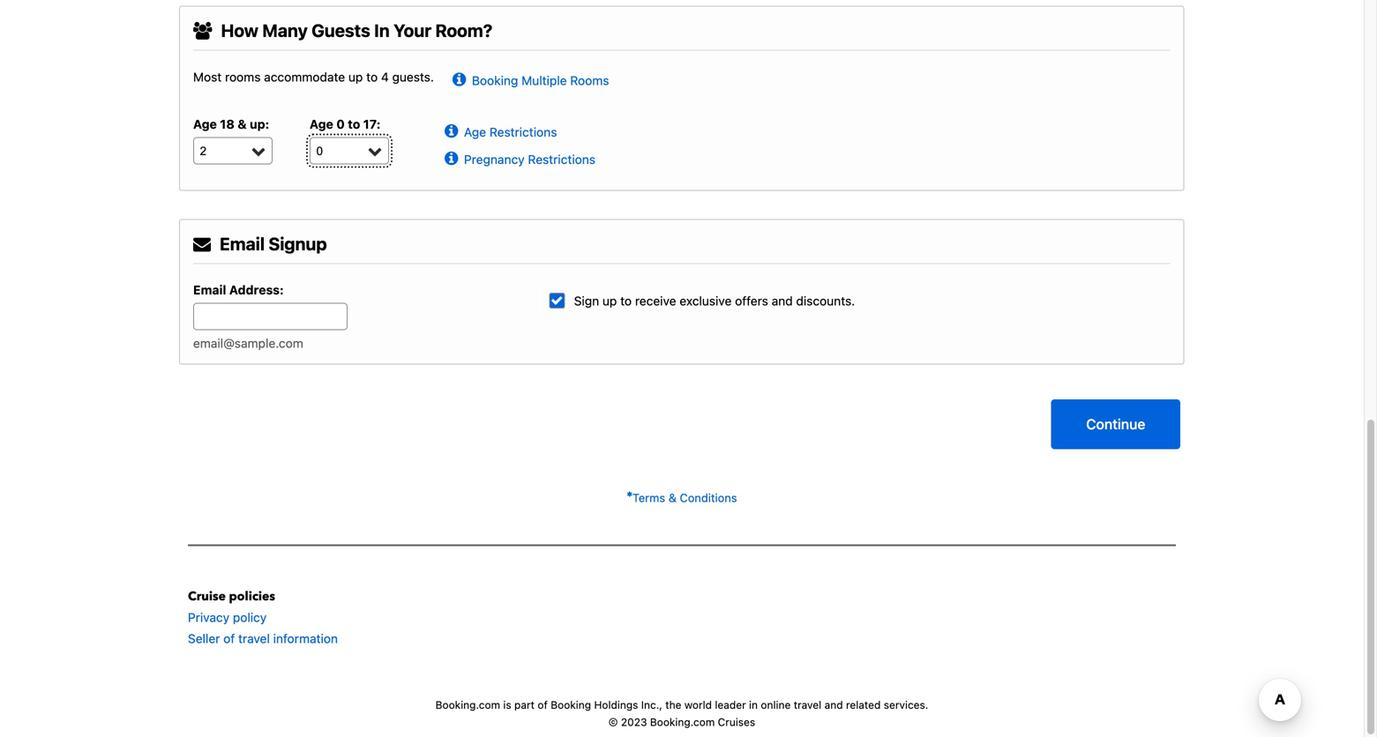 Task type: vqa. For each thing, say whether or not it's contained in the screenshot.
info circle icon associated with Pregnancy Restrictions
yes



Task type: describe. For each thing, give the bounding box(es) containing it.
0 horizontal spatial booking
[[472, 73, 518, 88]]

discounts.
[[797, 294, 856, 308]]

17:
[[363, 117, 381, 131]]

multiple
[[522, 73, 567, 88]]

related
[[846, 699, 881, 712]]

accommodate
[[264, 70, 345, 84]]

cruise
[[188, 589, 226, 605]]

booking multiple rooms
[[472, 73, 610, 88]]

exclusive
[[680, 294, 732, 308]]

seller of travel information link
[[188, 632, 338, 646]]

sign up to receive exclusive offers and discounts.
[[574, 294, 856, 308]]

email for email signup
[[220, 233, 265, 254]]

travel inside booking.com is part of booking holdings inc., the world leader in online travel and related services. © 2023 booking.com cruises
[[794, 699, 822, 712]]

Email Address: email field
[[193, 303, 348, 331]]

4
[[381, 70, 389, 84]]

rooms
[[570, 73, 610, 88]]

email@sample.com
[[193, 336, 303, 351]]

and inside booking.com is part of booking holdings inc., the world leader in online travel and related services. © 2023 booking.com cruises
[[825, 699, 843, 712]]

main content containing how many guests in your room?
[[170, 0, 1194, 510]]

privacy policy link
[[188, 611, 267, 625]]

receive
[[635, 294, 677, 308]]

policy
[[233, 611, 267, 625]]

age for age restrictions
[[464, 125, 486, 139]]

age restrictions link
[[445, 120, 557, 139]]

how many guests in your room?
[[221, 20, 493, 40]]

age for age 0 to 17:
[[310, 117, 334, 131]]

seller
[[188, 632, 220, 646]]

how many guests in your room? group
[[193, 117, 426, 177]]

to for sign up to receive exclusive offers and discounts.
[[621, 294, 632, 308]]

guests
[[312, 20, 370, 40]]

rooms
[[225, 70, 261, 84]]

age restrictions
[[464, 125, 557, 139]]

in
[[374, 20, 390, 40]]

room?
[[436, 20, 493, 40]]

inc.,
[[641, 699, 663, 712]]

up:
[[250, 117, 270, 131]]

policies
[[229, 589, 275, 605]]

0 vertical spatial up
[[349, 70, 363, 84]]

holdings
[[594, 699, 639, 712]]

and inside "main content"
[[772, 294, 793, 308]]

1 vertical spatial &
[[669, 491, 677, 505]]

cruises
[[718, 716, 756, 729]]

0
[[337, 117, 345, 131]]

0 vertical spatial to
[[366, 70, 378, 84]]

to for age 0 to 17:
[[348, 117, 360, 131]]

cruise policies privacy policy seller of travel information
[[188, 589, 338, 646]]

pregnancy restrictions link
[[445, 147, 596, 167]]

envelope image
[[193, 235, 211, 253]]

& inside how many guests in your room? group
[[238, 117, 247, 131]]

guests.
[[392, 70, 434, 84]]

18
[[220, 117, 235, 131]]



Task type: locate. For each thing, give the bounding box(es) containing it.
up right sign
[[603, 294, 617, 308]]

info circle image
[[445, 120, 464, 137], [445, 147, 464, 165]]

1 horizontal spatial of
[[538, 699, 548, 712]]

age
[[193, 117, 217, 131], [310, 117, 334, 131], [464, 125, 486, 139]]

1 vertical spatial travel
[[794, 699, 822, 712]]

1 vertical spatial restrictions
[[528, 152, 596, 167]]

information
[[273, 632, 338, 646]]

signup
[[269, 233, 327, 254]]

age left 0
[[310, 117, 334, 131]]

& right terms
[[669, 491, 677, 505]]

1 vertical spatial and
[[825, 699, 843, 712]]

1 horizontal spatial booking.com
[[650, 716, 715, 729]]

and left related
[[825, 699, 843, 712]]

email address:
[[193, 283, 284, 297]]

info circle image inside age restrictions link
[[445, 120, 464, 137]]

email right the "envelope" icon
[[220, 233, 265, 254]]

0 horizontal spatial to
[[348, 117, 360, 131]]

age left 18
[[193, 117, 217, 131]]

asterisk image
[[627, 491, 633, 498]]

up left 4
[[349, 70, 363, 84]]

0 horizontal spatial up
[[349, 70, 363, 84]]

to left receive
[[621, 294, 632, 308]]

of
[[223, 632, 235, 646], [538, 699, 548, 712]]

0 horizontal spatial travel
[[238, 632, 270, 646]]

the
[[666, 699, 682, 712]]

2023
[[621, 716, 647, 729]]

age 0 to 17:
[[310, 117, 381, 131]]

1 horizontal spatial to
[[366, 70, 378, 84]]

travel down policy
[[238, 632, 270, 646]]

©
[[609, 716, 618, 729]]

email
[[220, 233, 265, 254], [193, 283, 226, 297]]

info circle image
[[453, 68, 472, 86]]

info circle image inside pregnancy restrictions link
[[445, 147, 464, 165]]

2 horizontal spatial to
[[621, 294, 632, 308]]

booking left holdings
[[551, 699, 591, 712]]

and
[[772, 294, 793, 308], [825, 699, 843, 712]]

restrictions inside age restrictions link
[[490, 125, 557, 139]]

to left 4
[[366, 70, 378, 84]]

2 vertical spatial to
[[621, 294, 632, 308]]

& right 18
[[238, 117, 247, 131]]

is
[[503, 699, 512, 712]]

continue button
[[1052, 400, 1181, 450]]

travel
[[238, 632, 270, 646], [794, 699, 822, 712]]

info circle image down age restrictions link
[[445, 147, 464, 165]]

0 vertical spatial restrictions
[[490, 125, 557, 139]]

restrictions
[[490, 125, 557, 139], [528, 152, 596, 167]]

world
[[685, 699, 712, 712]]

booking.com left is
[[436, 699, 501, 712]]

1 vertical spatial booking
[[551, 699, 591, 712]]

how
[[221, 20, 259, 40]]

travel right online
[[794, 699, 822, 712]]

conditions
[[680, 491, 737, 505]]

2 info circle image from the top
[[445, 147, 464, 165]]

0 vertical spatial booking
[[472, 73, 518, 88]]

pregnancy
[[464, 152, 525, 167]]

restrictions up pregnancy restrictions link
[[490, 125, 557, 139]]

0 horizontal spatial age
[[193, 117, 217, 131]]

&
[[238, 117, 247, 131], [669, 491, 677, 505]]

part
[[515, 699, 535, 712]]

age 18 & up:
[[193, 117, 270, 131]]

and right offers
[[772, 294, 793, 308]]

terms
[[633, 491, 666, 505]]

to
[[366, 70, 378, 84], [348, 117, 360, 131], [621, 294, 632, 308]]

terms & conditions link
[[627, 491, 737, 505]]

age up pregnancy
[[464, 125, 486, 139]]

of inside cruise policies privacy policy seller of travel information
[[223, 632, 235, 646]]

users image
[[193, 22, 212, 39]]

0 horizontal spatial &
[[238, 117, 247, 131]]

up
[[349, 70, 363, 84], [603, 294, 617, 308]]

info circle image for pregnancy
[[445, 147, 464, 165]]

1 vertical spatial booking.com
[[650, 716, 715, 729]]

1 vertical spatial up
[[603, 294, 617, 308]]

1 horizontal spatial travel
[[794, 699, 822, 712]]

2 horizontal spatial age
[[464, 125, 486, 139]]

0 vertical spatial &
[[238, 117, 247, 131]]

restrictions for pregnancy restrictions
[[528, 152, 596, 167]]

0 horizontal spatial of
[[223, 632, 235, 646]]

leader
[[715, 699, 746, 712]]

1 horizontal spatial booking
[[551, 699, 591, 712]]

1 horizontal spatial up
[[603, 294, 617, 308]]

services.
[[884, 699, 929, 712]]

sign
[[574, 294, 599, 308]]

email for email address:
[[193, 283, 226, 297]]

1 horizontal spatial age
[[310, 117, 334, 131]]

booking multiple rooms link
[[453, 68, 610, 88]]

address:
[[229, 283, 284, 297]]

most
[[193, 70, 222, 84]]

most rooms accommodate up to 4 guests.
[[193, 70, 434, 84]]

booking
[[472, 73, 518, 88], [551, 699, 591, 712]]

info circle image up pregnancy
[[445, 120, 464, 137]]

restrictions down age restrictions on the top left of page
[[528, 152, 596, 167]]

continue
[[1087, 416, 1146, 433]]

booking.com is part of booking holdings inc., the world leader in online travel and related services. © 2023 booking.com cruises
[[436, 699, 929, 729]]

to inside how many guests in your room? group
[[348, 117, 360, 131]]

main content
[[170, 0, 1194, 510]]

0 vertical spatial booking.com
[[436, 699, 501, 712]]

email down the "envelope" icon
[[193, 283, 226, 297]]

restrictions inside pregnancy restrictions link
[[528, 152, 596, 167]]

1 vertical spatial to
[[348, 117, 360, 131]]

age for age 18 & up:
[[193, 117, 217, 131]]

0 vertical spatial and
[[772, 294, 793, 308]]

booking inside booking.com is part of booking holdings inc., the world leader in online travel and related services. © 2023 booking.com cruises
[[551, 699, 591, 712]]

0 horizontal spatial and
[[772, 294, 793, 308]]

travel inside cruise policies privacy policy seller of travel information
[[238, 632, 270, 646]]

terms & conditions
[[633, 491, 737, 505]]

booking.com
[[436, 699, 501, 712], [650, 716, 715, 729]]

0 vertical spatial of
[[223, 632, 235, 646]]

restrictions for age restrictions
[[490, 125, 557, 139]]

0 horizontal spatial booking.com
[[436, 699, 501, 712]]

1 vertical spatial info circle image
[[445, 147, 464, 165]]

of down the privacy policy "link"
[[223, 632, 235, 646]]

1 vertical spatial email
[[193, 283, 226, 297]]

pregnancy restrictions
[[464, 152, 596, 167]]

0 vertical spatial email
[[220, 233, 265, 254]]

privacy
[[188, 611, 230, 625]]

in
[[749, 699, 758, 712]]

to right 0
[[348, 117, 360, 131]]

offers
[[735, 294, 769, 308]]

0 vertical spatial info circle image
[[445, 120, 464, 137]]

many
[[262, 20, 308, 40]]

1 info circle image from the top
[[445, 120, 464, 137]]

1 vertical spatial of
[[538, 699, 548, 712]]

email signup
[[220, 233, 327, 254]]

0 vertical spatial travel
[[238, 632, 270, 646]]

info circle image for age
[[445, 120, 464, 137]]

your
[[394, 20, 432, 40]]

booking left multiple
[[472, 73, 518, 88]]

1 horizontal spatial &
[[669, 491, 677, 505]]

1 horizontal spatial and
[[825, 699, 843, 712]]

booking.com down the
[[650, 716, 715, 729]]

online
[[761, 699, 791, 712]]

of right part
[[538, 699, 548, 712]]

of inside booking.com is part of booking holdings inc., the world leader in online travel and related services. © 2023 booking.com cruises
[[538, 699, 548, 712]]



